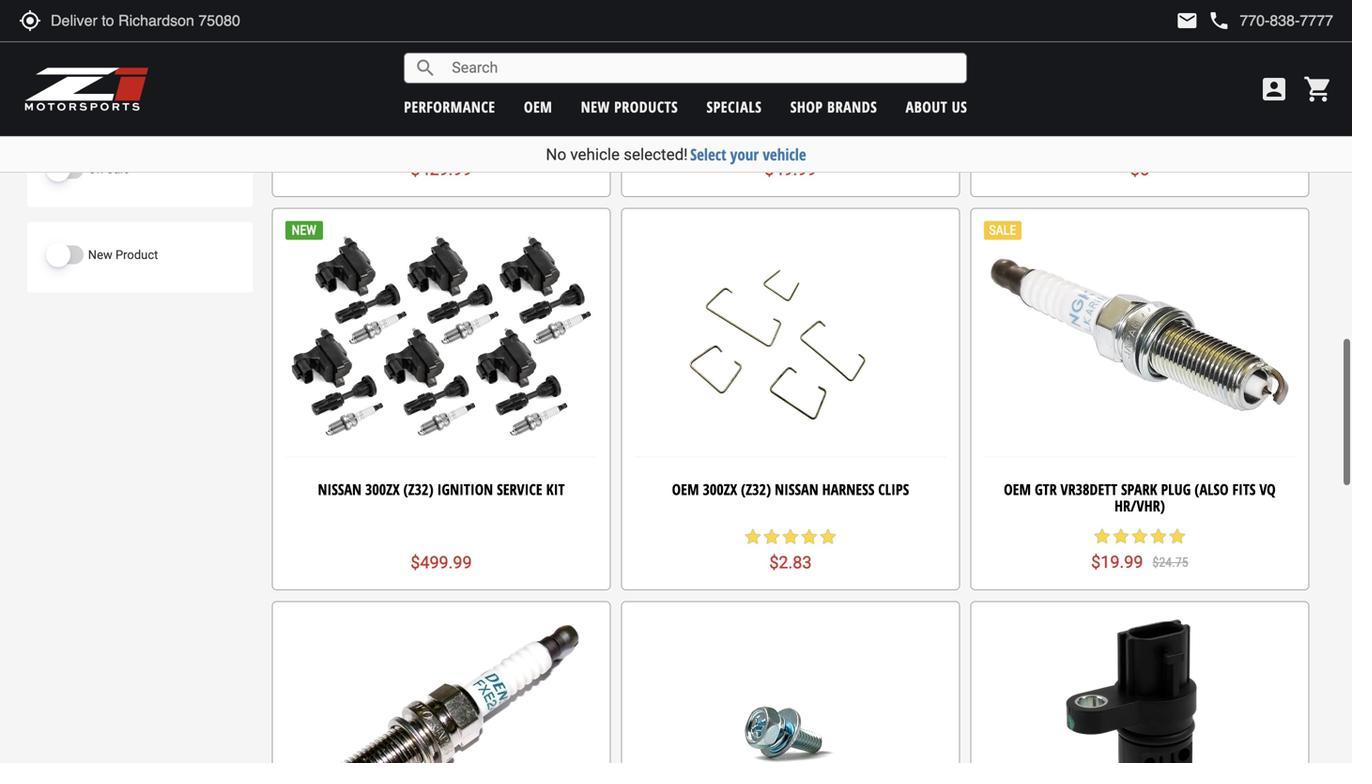 Task type: vqa. For each thing, say whether or not it's contained in the screenshot.
discounts
no



Task type: describe. For each thing, give the bounding box(es) containing it.
$429.99
[[411, 159, 472, 178]]

$500
[[61, 16, 88, 30]]

to
[[91, 16, 102, 30]]

$24.75
[[1152, 554, 1188, 570]]

nissan for nissan 300zx (z32) ignition coil - na/tt
[[664, 102, 707, 122]]

ignition for -
[[422, 102, 478, 122]]

1 na/tt from the left
[[543, 102, 580, 122]]

oem for oem 300zx (z32) nissan harness clips
[[672, 478, 699, 498]]

plug
[[1161, 478, 1191, 498]]

vehicle inside no vehicle selected! select your vehicle
[[570, 145, 620, 164]]

1 horizontal spatial $1000
[[105, 16, 140, 30]]

z1 motorsports logo image
[[23, 66, 150, 113]]

kit
[[546, 478, 565, 498]]

no vehicle selected! select your vehicle
[[546, 144, 806, 165]]

us
[[952, 97, 967, 117]]

vr38dett
[[1061, 478, 1117, 498]]

$500 to $1000
[[58, 16, 140, 30]]

account_box link
[[1254, 74, 1294, 104]]

sale
[[106, 161, 130, 175]]

300zx for oem 300zx (z32) nissan harness clips
[[703, 478, 737, 498]]

clips
[[878, 478, 909, 498]]

new products
[[581, 97, 678, 117]]

shop
[[790, 97, 823, 117]]

shop brands link
[[790, 97, 877, 117]]

new product
[[88, 247, 158, 261]]

$49.99
[[765, 159, 816, 178]]

$19.99
[[1091, 552, 1143, 572]]

star star star star star $5
[[1093, 133, 1187, 178]]

new
[[88, 247, 112, 261]]

select
[[690, 144, 726, 165]]

set
[[512, 102, 531, 122]]

2 na/tt from the left
[[881, 102, 917, 122]]

Search search field
[[437, 54, 966, 83]]

max number field
[[125, 71, 202, 101]]

1 vertical spatial $1000
[[61, 41, 95, 55]]

above
[[109, 41, 143, 55]]

spark
[[1121, 478, 1157, 498]]

300zx for nissan 300zx (z32) ignition coil - na/tt
[[711, 102, 745, 122]]

nissan 300zx (z32) ignition coil set - na/tt
[[303, 102, 580, 122]]

performance
[[404, 97, 495, 117]]

(z32) for nissan 300zx (z32) ignition coil - na/tt
[[749, 102, 779, 122]]

on
[[88, 161, 103, 175]]

performance link
[[404, 97, 495, 117]]

(z32) for nissan 300zx (z32) ignition coil set - na/tt
[[388, 102, 419, 122]]

phone link
[[1208, 9, 1333, 32]]

new
[[581, 97, 610, 117]]

new products link
[[581, 97, 678, 117]]

shop brands
[[790, 97, 877, 117]]

coil for set
[[482, 102, 508, 122]]



Task type: locate. For each thing, give the bounding box(es) containing it.
1 coil from the left
[[482, 102, 508, 122]]

your
[[730, 144, 759, 165]]

shopping_cart
[[1303, 74, 1333, 104]]

0 horizontal spatial vehicle
[[570, 145, 620, 164]]

(z32) for nissan 300zx (z32) ignition service kit
[[403, 478, 433, 498]]

$499.99
[[411, 552, 472, 572]]

hr/vhr)
[[1114, 495, 1165, 515]]

1 horizontal spatial oem
[[672, 478, 699, 498]]

specials
[[707, 97, 762, 117]]

mail phone
[[1176, 9, 1230, 32]]

about
[[906, 97, 948, 117]]

$1000 left &
[[61, 41, 95, 55]]

account_box
[[1259, 74, 1289, 104]]

(z32) down search
[[388, 102, 419, 122]]

about us link
[[906, 97, 967, 117]]

products
[[614, 97, 678, 117]]

1 horizontal spatial -
[[873, 102, 877, 122]]

0 horizontal spatial $1000
[[61, 41, 95, 55]]

harness
[[822, 478, 874, 498]]

nissan for nissan 300zx (z32) ignition service kit
[[318, 478, 362, 498]]

vehicle right your
[[763, 144, 806, 165]]

star
[[1093, 133, 1112, 152], [1112, 133, 1130, 152], [1130, 133, 1149, 152], [1149, 133, 1168, 152], [1168, 133, 1187, 152], [1093, 526, 1112, 545], [1112, 526, 1130, 545], [1130, 526, 1149, 545], [1149, 526, 1168, 545], [1168, 526, 1187, 545], [744, 527, 762, 545], [762, 527, 781, 545], [781, 527, 800, 545], [800, 527, 819, 545], [819, 527, 837, 545]]

coil
[[482, 102, 508, 122], [843, 102, 869, 122]]

service
[[497, 478, 542, 498]]

oem inside 'oem gtr vr38dett spark plug (also fits vq hr/vhr)'
[[1004, 478, 1031, 498]]

0 horizontal spatial coil
[[482, 102, 508, 122]]

specials link
[[707, 97, 762, 117]]

300zx for nissan 300zx (z32) ignition service kit
[[365, 478, 400, 498]]

2 coil from the left
[[843, 102, 869, 122]]

selected!
[[624, 145, 688, 164]]

$5
[[1130, 159, 1149, 178]]

vehicle right the 'no'
[[570, 145, 620, 164]]

None radio
[[46, 15, 58, 27]]

- left about
[[873, 102, 877, 122]]

(z32) for oem 300zx (z32) nissan harness clips
[[741, 478, 771, 498]]

star star star star star $2.83
[[744, 527, 837, 572]]

nissan for nissan 300zx (z32) ignition coil set - na/tt
[[303, 102, 347, 122]]

-
[[535, 102, 539, 122], [873, 102, 877, 122]]

&
[[98, 41, 106, 55]]

mail link
[[1176, 9, 1198, 32]]

min number field
[[46, 71, 123, 101]]

$2.83
[[769, 552, 812, 572]]

coil right shop
[[843, 102, 869, 122]]

oem 300zx (z32) nissan harness clips
[[672, 478, 909, 498]]

mail
[[1176, 9, 1198, 32]]

(z32) up the $499.99
[[403, 478, 433, 498]]

oem link
[[524, 97, 552, 117]]

star star star star star $19.99 $24.75
[[1091, 526, 1188, 572]]

oem for oem gtr vr38dett spark plug (also fits vq hr/vhr)
[[1004, 478, 1031, 498]]

vehicle
[[763, 144, 806, 165], [570, 145, 620, 164]]

0 horizontal spatial -
[[535, 102, 539, 122]]

300zx for nissan 300zx (z32) ignition coil set - na/tt
[[350, 102, 385, 122]]

1 - from the left
[[535, 102, 539, 122]]

0 horizontal spatial na/tt
[[543, 102, 580, 122]]

coil left set
[[482, 102, 508, 122]]

brands
[[827, 97, 877, 117]]

on sale
[[88, 161, 130, 175]]

1 horizontal spatial coil
[[843, 102, 869, 122]]

no
[[546, 145, 566, 164]]

phone
[[1208, 9, 1230, 32]]

shopping_cart link
[[1299, 74, 1333, 104]]

ignition for na/tt
[[783, 102, 839, 122]]

na/tt left new
[[543, 102, 580, 122]]

coil for -
[[843, 102, 869, 122]]

select your vehicle link
[[690, 144, 806, 165]]

na/tt right the brands
[[881, 102, 917, 122]]

about us
[[906, 97, 967, 117]]

nissan 300zx (z32) ignition coil - na/tt
[[664, 102, 917, 122]]

vq
[[1259, 478, 1276, 498]]

na/tt
[[543, 102, 580, 122], [881, 102, 917, 122]]

$1000 & above
[[58, 41, 143, 55]]

oem
[[524, 97, 552, 117], [672, 478, 699, 498], [1004, 478, 1031, 498]]

search
[[414, 57, 437, 79]]

300zx
[[350, 102, 385, 122], [711, 102, 745, 122], [365, 478, 400, 498], [703, 478, 737, 498]]

None radio
[[46, 40, 58, 53]]

0 horizontal spatial oem
[[524, 97, 552, 117]]

nissan
[[303, 102, 347, 122], [664, 102, 707, 122], [318, 478, 362, 498], [775, 478, 818, 498]]

product
[[115, 247, 158, 261]]

(also
[[1195, 478, 1229, 498]]

2 horizontal spatial oem
[[1004, 478, 1031, 498]]

$1000 right to
[[105, 16, 140, 30]]

- right set
[[535, 102, 539, 122]]

$1000
[[105, 16, 140, 30], [61, 41, 95, 55]]

gtr
[[1035, 478, 1057, 498]]

oem for oem link
[[524, 97, 552, 117]]

(z32) up the star star star star star $2.83 in the bottom right of the page
[[741, 478, 771, 498]]

my_location
[[19, 9, 41, 32]]

nissan 300zx (z32) ignition service kit
[[318, 478, 565, 498]]

2 - from the left
[[873, 102, 877, 122]]

1 horizontal spatial vehicle
[[763, 144, 806, 165]]

oem gtr vr38dett spark plug (also fits vq hr/vhr)
[[1004, 478, 1276, 515]]

fits
[[1232, 478, 1256, 498]]

ignition
[[422, 102, 478, 122], [783, 102, 839, 122], [437, 478, 493, 498]]

(z32)
[[388, 102, 419, 122], [749, 102, 779, 122], [403, 478, 433, 498], [741, 478, 771, 498]]

(z32) left shop
[[749, 102, 779, 122]]

0 vertical spatial $1000
[[105, 16, 140, 30]]

1 horizontal spatial na/tt
[[881, 102, 917, 122]]



